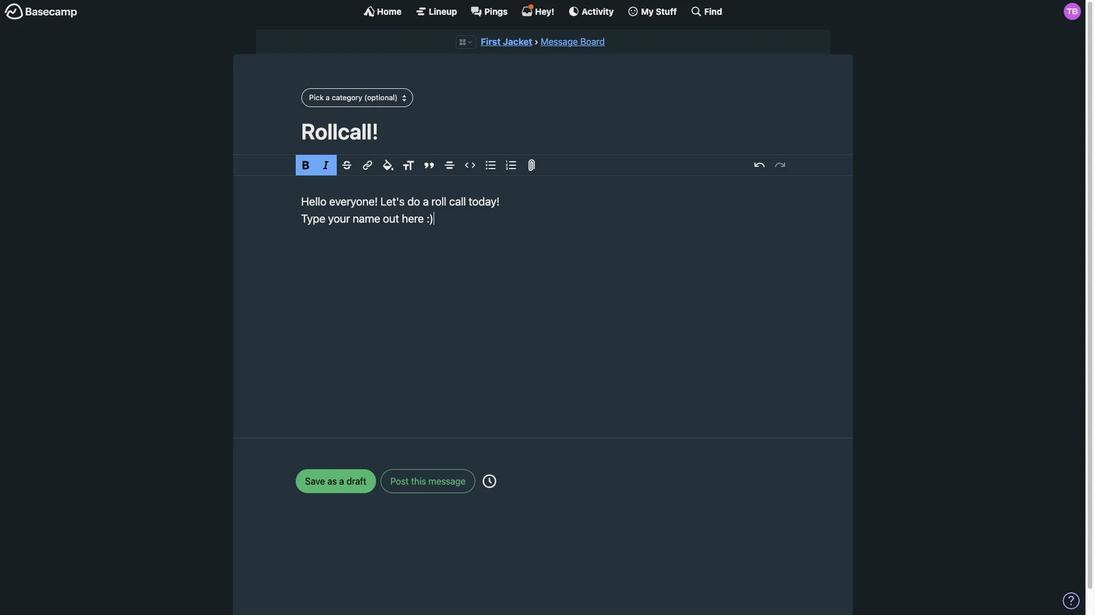 Task type: describe. For each thing, give the bounding box(es) containing it.
post
[[391, 476, 409, 487]]

pick a category (optional) button
[[301, 89, 413, 107]]

everyone!
[[329, 195, 378, 208]]

hey!
[[535, 6, 555, 16]]

find
[[704, 6, 722, 16]]

hello
[[301, 195, 327, 208]]

Type a title… text field
[[301, 119, 785, 144]]

a inside save as a draft button
[[339, 476, 344, 487]]

first
[[481, 36, 501, 47]]

hello everyone! let's do a roll call today! type your name out here :)
[[301, 195, 500, 225]]

home
[[377, 6, 402, 16]]

category
[[332, 93, 362, 102]]

post this message
[[391, 476, 466, 487]]

my
[[641, 6, 654, 16]]

pick
[[309, 93, 324, 102]]

pings button
[[471, 6, 508, 17]]

schedule this to post later image
[[483, 475, 497, 488]]

a inside the hello everyone! let's do a roll call today! type your name out here :)
[[423, 195, 429, 208]]

this
[[411, 476, 426, 487]]

Write away… text field
[[267, 176, 819, 425]]

jacket
[[503, 36, 533, 47]]

›
[[535, 36, 539, 47]]

hey! button
[[522, 4, 555, 17]]

:)
[[427, 212, 434, 225]]

(optional)
[[364, 93, 398, 102]]

activity
[[582, 6, 614, 16]]

lineup link
[[415, 6, 457, 17]]

find button
[[691, 6, 722, 17]]

a inside pick a category (optional) button
[[326, 93, 330, 102]]

draft
[[347, 476, 366, 487]]

your
[[328, 212, 350, 225]]

pings
[[485, 6, 508, 16]]



Task type: vqa. For each thing, say whether or not it's contained in the screenshot.
Tyler Black 'icon' on the right
yes



Task type: locate. For each thing, give the bounding box(es) containing it.
lineup
[[429, 6, 457, 16]]

here
[[402, 212, 424, 225]]

2 vertical spatial a
[[339, 476, 344, 487]]

› message board
[[535, 36, 605, 47]]

message
[[541, 36, 578, 47]]

my stuff button
[[628, 6, 677, 17]]

0 vertical spatial a
[[326, 93, 330, 102]]

board
[[581, 36, 605, 47]]

main element
[[0, 0, 1086, 22]]

pick a category (optional)
[[309, 93, 398, 102]]

save as a draft
[[305, 476, 366, 487]]

0 horizontal spatial a
[[326, 93, 330, 102]]

save
[[305, 476, 325, 487]]

a
[[326, 93, 330, 102], [423, 195, 429, 208], [339, 476, 344, 487]]

a right "as"
[[339, 476, 344, 487]]

stuff
[[656, 6, 677, 16]]

tyler black image
[[1064, 3, 1081, 20]]

home link
[[363, 6, 402, 17]]

name
[[353, 212, 380, 225]]

do
[[407, 195, 420, 208]]

activity link
[[568, 6, 614, 17]]

type
[[301, 212, 325, 225]]

save as a draft button
[[296, 470, 376, 494]]

1 vertical spatial a
[[423, 195, 429, 208]]

1 horizontal spatial a
[[339, 476, 344, 487]]

first jacket
[[481, 36, 533, 47]]

my stuff
[[641, 6, 677, 16]]

switch accounts image
[[5, 3, 78, 21]]

message board link
[[541, 36, 605, 47]]

post this message button
[[381, 470, 476, 494]]

message
[[429, 476, 466, 487]]

today!
[[469, 195, 500, 208]]

a right pick
[[326, 93, 330, 102]]

first jacket link
[[481, 36, 533, 47]]

call
[[449, 195, 466, 208]]

as
[[328, 476, 337, 487]]

roll
[[432, 195, 447, 208]]

2 horizontal spatial a
[[423, 195, 429, 208]]

a right do
[[423, 195, 429, 208]]

out
[[383, 212, 399, 225]]

let's
[[381, 195, 405, 208]]



